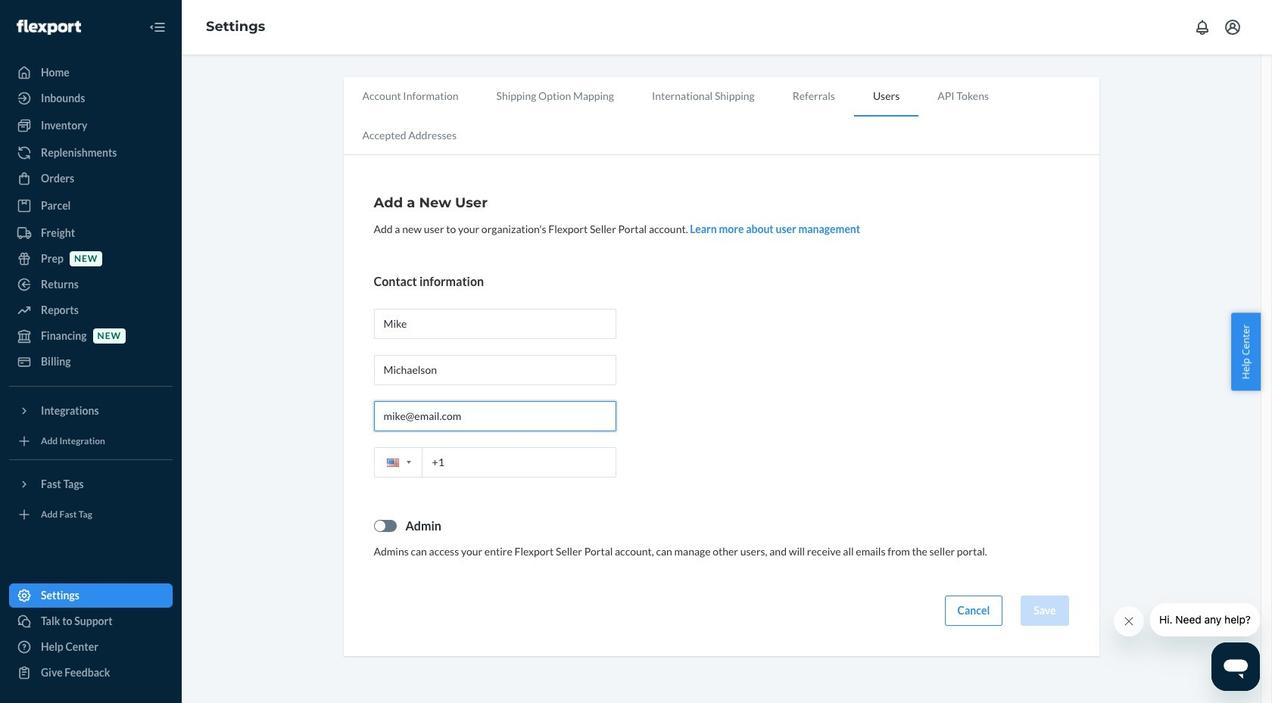 Task type: describe. For each thing, give the bounding box(es) containing it.
open account menu image
[[1224, 18, 1242, 36]]

Email text field
[[374, 401, 616, 432]]

1 (702) 123-4567 telephone field
[[374, 448, 616, 478]]

First Name text field
[[374, 309, 616, 339]]

open notifications image
[[1194, 18, 1212, 36]]

united states: + 1 image
[[406, 462, 411, 465]]



Task type: vqa. For each thing, say whether or not it's contained in the screenshot.
tab list at top
yes



Task type: locate. For each thing, give the bounding box(es) containing it.
tab
[[343, 77, 478, 115], [478, 77, 633, 115], [633, 77, 774, 115], [774, 77, 854, 115], [854, 77, 919, 117], [919, 77, 1008, 115], [343, 117, 476, 155]]

Last Name text field
[[374, 355, 616, 385]]

tab list
[[343, 77, 1099, 155]]

flexport logo image
[[17, 19, 81, 35]]

close navigation image
[[148, 18, 167, 36]]



